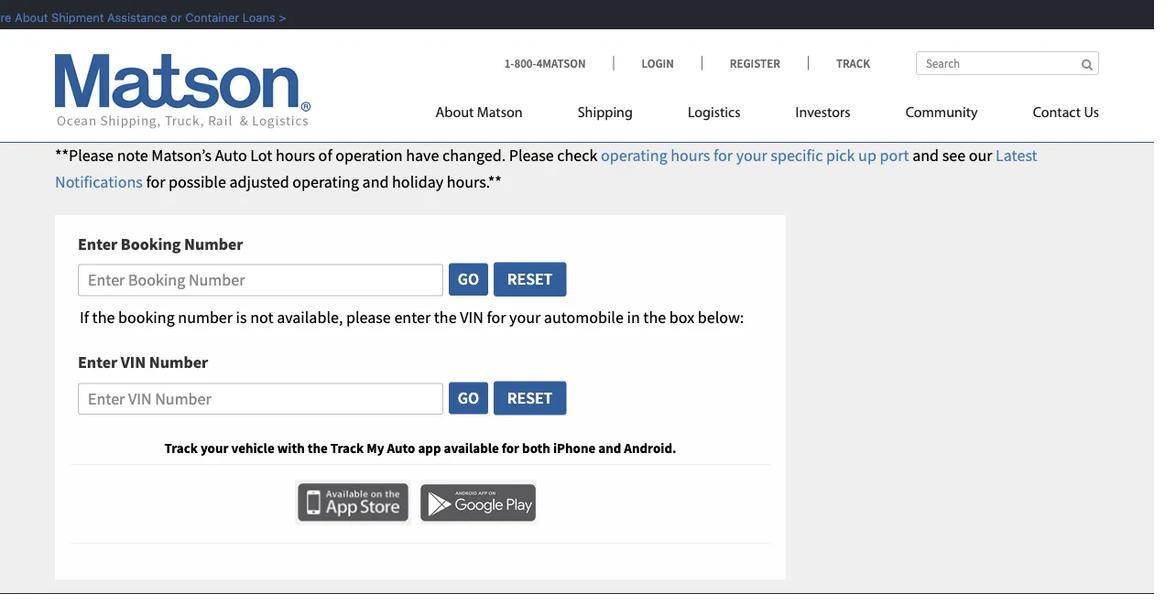 Task type: vqa. For each thing, say whether or not it's contained in the screenshot.
QUESTIONS
yes



Task type: describe. For each thing, give the bounding box(es) containing it.
about matson
[[436, 106, 523, 120]]

matson's
[[151, 146, 212, 166]]

personal
[[150, 48, 211, 69]]

your down the enter vin number text box
[[201, 440, 228, 457]]

enter for enter booking number
[[78, 234, 117, 255]]

for assistance tracking your vehicle, questions about your vehicle shipment, or to get a free quote to or from hawaii, guam, alaska, and the u.s. mainland, please
[[55, 84, 1036, 131]]

tracking
[[155, 84, 211, 104]]

get
[[615, 84, 637, 104]]

1 horizontal spatial auto
[[387, 440, 415, 457]]

android.
[[624, 440, 676, 457]]

the inside for assistance tracking your vehicle, questions about your vehicle shipment, or to get a free quote to or from hawaii, guam, alaska, and the u.s. mainland, please
[[982, 84, 1005, 104]]

digit
[[406, 48, 437, 69]]

for down logistics link
[[714, 146, 733, 166]]

holiday
[[392, 172, 443, 192]]

hours.**
[[447, 172, 502, 192]]

contact us link
[[1005, 97, 1099, 134]]

guam,
[[852, 84, 897, 104]]

register link
[[701, 55, 808, 71]]

and right iphone
[[598, 440, 621, 457]]

apple image
[[295, 481, 411, 526]]

community
[[906, 106, 978, 120]]

investors link
[[768, 97, 878, 134]]

vehicle, for please
[[214, 48, 267, 69]]

0 vertical spatial operating
[[601, 146, 668, 166]]

contact us
[[1033, 106, 1099, 120]]

goolge play image
[[420, 481, 537, 525]]

shipping link
[[550, 97, 660, 134]]

and inside for assistance tracking your vehicle, questions about your vehicle shipment, or to get a free quote to or from hawaii, guam, alaska, and the u.s. mainland, please
[[952, 84, 979, 104]]

and left see
[[913, 146, 939, 166]]

please
[[509, 146, 554, 166]]

.
[[245, 110, 249, 131]]

2 horizontal spatial please
[[346, 307, 391, 328]]

your up the about
[[420, 84, 451, 104]]

1-
[[504, 55, 514, 71]]

community link
[[878, 97, 1005, 134]]

please inside for assistance tracking your vehicle, questions about your vehicle shipment, or to get a free quote to or from hawaii, guam, alaska, and the u.s. mainland, please
[[126, 110, 171, 131]]

shipment,
[[507, 84, 576, 104]]

have
[[406, 146, 439, 166]]

number for enter booking number
[[184, 234, 243, 255]]

if
[[80, 307, 89, 328]]

check
[[557, 146, 598, 166]]

shipping
[[578, 106, 633, 120]]

logistics
[[688, 106, 741, 120]]

latest notifications
[[55, 146, 1038, 192]]

assistance
[[81, 84, 152, 104]]

for
[[55, 84, 78, 104]]

1-800-4matson link
[[504, 55, 613, 71]]

available,
[[277, 307, 343, 328]]

about
[[376, 84, 417, 104]]

0 horizontal spatial vin
[[121, 353, 146, 373]]

booking
[[121, 234, 181, 255]]

7-
[[392, 48, 406, 69]]

matson
[[477, 106, 523, 120]]

possible
[[169, 172, 226, 192]]

1 horizontal spatial enter
[[394, 307, 431, 328]]

login link
[[613, 55, 701, 71]]

number for enter vin number
[[149, 353, 208, 373]]

note
[[117, 146, 148, 166]]

specific
[[771, 146, 823, 166]]

about
[[436, 106, 474, 120]]

notifications
[[55, 172, 143, 192]]

both
[[522, 440, 550, 457]]

is
[[236, 307, 247, 328]]

hawaii,
[[797, 84, 848, 104]]

changed.
[[442, 146, 506, 166]]

vehicle, for questions
[[249, 84, 302, 104]]

contact us link
[[174, 110, 245, 131]]

latest
[[996, 146, 1038, 166]]

adjusted
[[229, 172, 289, 192]]

identification
[[655, 48, 747, 69]]

our
[[969, 146, 992, 166]]

Search search field
[[916, 51, 1099, 75]]

track link
[[808, 55, 870, 71]]

0 vertical spatial please
[[270, 48, 315, 69]]

below:
[[698, 307, 744, 328]]

0 vertical spatial number
[[750, 48, 806, 69]]

2 horizontal spatial or
[[743, 84, 758, 104]]

0 horizontal spatial auto
[[215, 146, 247, 166]]

if the booking number is not available, please enter the vin for your automobile in the box below:
[[80, 307, 744, 328]]

operation
[[335, 146, 403, 166]]

quote
[[682, 84, 722, 104]]

with
[[277, 440, 305, 457]]

to
[[55, 48, 72, 69]]

to track your personal vehicle, please enter your 7-digit booking number or the vehicle identification number in below.
[[55, 48, 872, 69]]

a
[[640, 84, 648, 104]]

0 vertical spatial booking
[[440, 48, 497, 69]]

1 horizontal spatial number
[[500, 48, 555, 69]]

investors
[[796, 106, 851, 120]]

enter vin number
[[78, 353, 208, 373]]



Task type: locate. For each thing, give the bounding box(es) containing it.
in left box
[[627, 307, 640, 328]]

from
[[761, 84, 794, 104]]

1 horizontal spatial operating
[[601, 146, 668, 166]]

vehicle, inside for assistance tracking your vehicle, questions about your vehicle shipment, or to get a free quote to or from hawaii, guam, alaska, and the u.s. mainland, please
[[249, 84, 302, 104]]

vehicle left with
[[231, 440, 275, 457]]

iphone
[[553, 440, 596, 457]]

1 vertical spatial operating
[[292, 172, 359, 192]]

please up the questions
[[270, 48, 315, 69]]

1 horizontal spatial please
[[270, 48, 315, 69]]

my
[[367, 440, 384, 457]]

number
[[500, 48, 555, 69], [178, 307, 233, 328]]

u.s.
[[1008, 84, 1036, 104]]

us
[[229, 110, 245, 131]]

1 vertical spatial vin
[[121, 353, 146, 373]]

1 to from the left
[[598, 84, 612, 104]]

operating down of
[[292, 172, 359, 192]]

for possible adjusted operating and holiday hours.**
[[143, 172, 502, 192]]

0 vertical spatial enter
[[318, 48, 354, 69]]

2 to from the left
[[725, 84, 740, 104]]

vehicle, right personal
[[214, 48, 267, 69]]

1-800-4matson
[[504, 55, 586, 71]]

Enter VIN Number text field
[[78, 384, 443, 416]]

and down the operation
[[362, 172, 389, 192]]

app
[[418, 440, 441, 457]]

top menu navigation
[[436, 97, 1099, 134]]

below.
[[826, 48, 872, 69]]

0 vertical spatial auto
[[215, 146, 247, 166]]

0 vertical spatial enter
[[78, 234, 117, 255]]

your up 'us'
[[214, 84, 246, 104]]

2 enter from the top
[[78, 353, 117, 373]]

enter for enter vin number
[[78, 353, 117, 373]]

0 horizontal spatial enter
[[318, 48, 354, 69]]

1 horizontal spatial to
[[725, 84, 740, 104]]

your left the 7-
[[358, 48, 389, 69]]

1 vertical spatial auto
[[387, 440, 415, 457]]

not
[[250, 307, 273, 328]]

hours left of
[[276, 146, 315, 166]]

0 horizontal spatial operating
[[292, 172, 359, 192]]

please
[[270, 48, 315, 69], [126, 110, 171, 131], [346, 307, 391, 328]]

0 horizontal spatial booking
[[118, 307, 175, 328]]

booking left 1-
[[440, 48, 497, 69]]

latest notifications link
[[55, 146, 1038, 192]]

to
[[598, 84, 612, 104], [725, 84, 740, 104]]

operating
[[601, 146, 668, 166], [292, 172, 359, 192]]

operating down shipping "link"
[[601, 146, 668, 166]]

1 vertical spatial enter
[[78, 353, 117, 373]]

2 vertical spatial number
[[149, 353, 208, 373]]

booking up enter vin number
[[118, 307, 175, 328]]

0 vertical spatial vin
[[460, 307, 484, 328]]

1 vertical spatial number
[[184, 234, 243, 255]]

track your vehicle with the track my auto app available for both iphone and android.
[[164, 440, 676, 457]]

0 horizontal spatial in
[[627, 307, 640, 328]]

blue matson logo with ocean, shipping, truck, rail and logistics written beneath it. image
[[55, 54, 311, 129]]

please up note
[[126, 110, 171, 131]]

0 horizontal spatial please
[[126, 110, 171, 131]]

number up enter booking number text box
[[184, 234, 243, 255]]

1 enter from the top
[[78, 234, 117, 255]]

your
[[116, 48, 147, 69], [358, 48, 389, 69], [214, 84, 246, 104], [420, 84, 451, 104], [736, 146, 767, 166], [509, 307, 541, 328], [201, 440, 228, 457]]

logistics link
[[660, 97, 768, 134]]

auto left lot
[[215, 146, 247, 166]]

mainland,
[[55, 110, 123, 131]]

to up logistics
[[725, 84, 740, 104]]

2 vertical spatial please
[[346, 307, 391, 328]]

in
[[810, 48, 823, 69], [627, 307, 640, 328]]

vehicle inside for assistance tracking your vehicle, questions about your vehicle shipment, or to get a free quote to or from hawaii, guam, alaska, and the u.s. mainland, please
[[455, 84, 503, 104]]

None search field
[[916, 51, 1099, 75]]

up
[[858, 146, 877, 166]]

4matson
[[537, 55, 586, 71]]

1 vertical spatial vehicle
[[231, 440, 275, 457]]

please right available,
[[346, 307, 391, 328]]

1 vertical spatial enter
[[394, 307, 431, 328]]

see
[[942, 146, 966, 166]]

1 horizontal spatial vehicle
[[455, 84, 503, 104]]

0 vertical spatial number
[[500, 48, 555, 69]]

1 vertical spatial vehicle,
[[249, 84, 302, 104]]

or right 800-
[[558, 48, 573, 69]]

login
[[642, 55, 674, 71]]

your down top menu navigation on the top of the page
[[736, 146, 767, 166]]

0 horizontal spatial to
[[598, 84, 612, 104]]

0 horizontal spatial or
[[558, 48, 573, 69]]

about matson link
[[436, 97, 550, 134]]

1 hours from the left
[[276, 146, 315, 166]]

auto
[[215, 146, 247, 166], [387, 440, 415, 457]]

enter booking number
[[78, 234, 243, 255]]

vehicle,
[[214, 48, 267, 69], [249, 84, 302, 104]]

free
[[652, 84, 678, 104]]

and up community
[[952, 84, 979, 104]]

1 vertical spatial number
[[178, 307, 233, 328]]

Enter Booking Number text field
[[78, 265, 443, 297]]

or up shipping
[[580, 84, 594, 104]]

0 vertical spatial in
[[810, 48, 823, 69]]

0 horizontal spatial vehicle
[[231, 440, 275, 457]]

number
[[750, 48, 806, 69], [184, 234, 243, 255], [149, 353, 208, 373]]

for down note
[[146, 172, 165, 192]]

1 horizontal spatial hours
[[671, 146, 710, 166]]

the
[[576, 48, 599, 69], [982, 84, 1005, 104], [92, 307, 115, 328], [434, 307, 457, 328], [643, 307, 666, 328], [308, 440, 328, 457]]

box
[[669, 307, 695, 328]]

enter left booking
[[78, 234, 117, 255]]

1 vertical spatial booking
[[118, 307, 175, 328]]

and
[[952, 84, 979, 104], [913, 146, 939, 166], [362, 172, 389, 192], [598, 440, 621, 457]]

number up the enter vin number text box
[[149, 353, 208, 373]]

operating hours for your specific pick up port link
[[601, 146, 909, 166]]

search image
[[1082, 59, 1093, 71]]

automobile
[[544, 307, 624, 328]]

0 vertical spatial vehicle
[[455, 84, 503, 104]]

of
[[318, 146, 332, 166]]

for left both
[[502, 440, 519, 457]]

to up shipping
[[598, 84, 612, 104]]

1 horizontal spatial in
[[810, 48, 823, 69]]

number up from
[[750, 48, 806, 69]]

or left from
[[743, 84, 758, 104]]

register
[[730, 55, 780, 71]]

0 horizontal spatial hours
[[276, 146, 315, 166]]

contact
[[1033, 106, 1081, 120]]

your up assistance
[[116, 48, 147, 69]]

pick
[[826, 146, 855, 166]]

800-
[[514, 55, 537, 71]]

lot
[[250, 146, 272, 166]]

auto right my
[[387, 440, 415, 457]]

track
[[75, 48, 112, 69], [836, 55, 870, 71], [164, 440, 198, 457], [331, 440, 364, 457]]

port
[[880, 146, 909, 166]]

2 hours from the left
[[671, 146, 710, 166]]

vehicle, up the .
[[249, 84, 302, 104]]

hours
[[276, 146, 315, 166], [671, 146, 710, 166]]

0 vertical spatial vehicle,
[[214, 48, 267, 69]]

**please
[[55, 146, 114, 166]]

**please note matson's auto lot hours of operation have changed. please check operating hours for your specific pick up port and see our
[[55, 146, 996, 166]]

for left automobile
[[487, 307, 506, 328]]

vehicle
[[602, 48, 651, 69]]

available
[[444, 440, 499, 457]]

or
[[558, 48, 573, 69], [580, 84, 594, 104], [743, 84, 758, 104]]

contact
[[174, 110, 226, 131]]

questions
[[305, 84, 372, 104]]

0 horizontal spatial number
[[178, 307, 233, 328]]

us
[[1084, 106, 1099, 120]]

1 horizontal spatial booking
[[440, 48, 497, 69]]

contact us .
[[174, 110, 249, 131]]

1 vertical spatial in
[[627, 307, 640, 328]]

enter
[[78, 234, 117, 255], [78, 353, 117, 373]]

enter down if
[[78, 353, 117, 373]]

your left automobile
[[509, 307, 541, 328]]

alaska,
[[900, 84, 949, 104]]

1 horizontal spatial vin
[[460, 307, 484, 328]]

in left below. in the top of the page
[[810, 48, 823, 69]]

enter
[[318, 48, 354, 69], [394, 307, 431, 328]]

1 horizontal spatial or
[[580, 84, 594, 104]]

booking
[[440, 48, 497, 69], [118, 307, 175, 328]]

None button
[[493, 262, 567, 298], [448, 263, 489, 297], [493, 381, 567, 417], [448, 382, 489, 416], [493, 262, 567, 298], [448, 263, 489, 297], [493, 381, 567, 417], [448, 382, 489, 416]]

1 vertical spatial please
[[126, 110, 171, 131]]

vehicle up about matson at the left top of page
[[455, 84, 503, 104]]

hours down logistics link
[[671, 146, 710, 166]]



